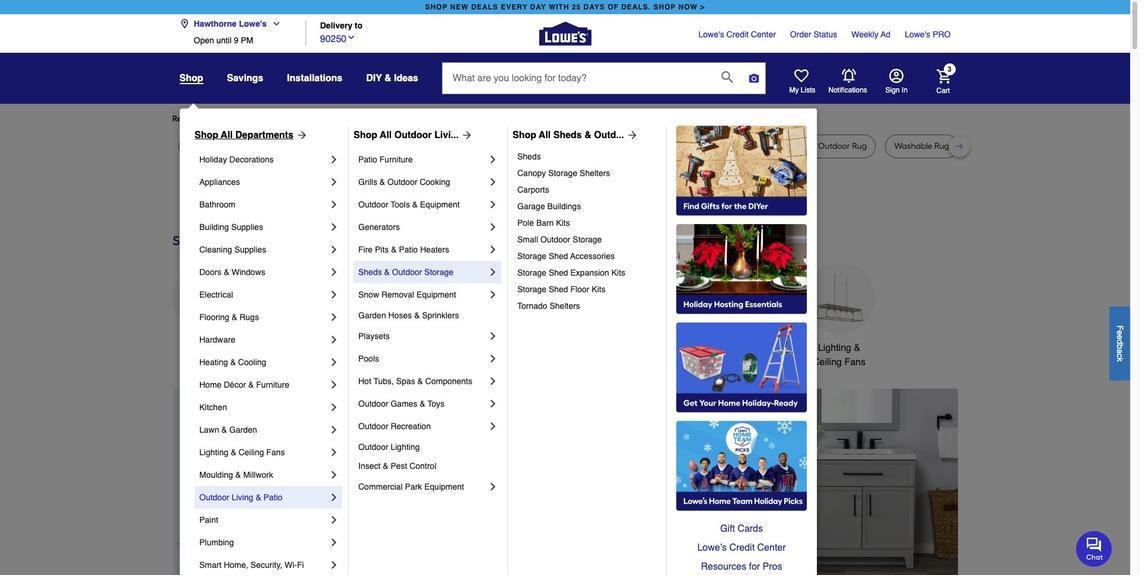 Task type: describe. For each thing, give the bounding box(es) containing it.
9
[[234, 36, 239, 45]]

lowe's home improvement account image
[[889, 69, 904, 83]]

paint
[[199, 516, 218, 525]]

livi...
[[435, 130, 459, 141]]

decorations for holiday
[[229, 155, 274, 164]]

roth for rug
[[628, 141, 646, 151]]

kits for floor
[[592, 285, 606, 294]]

christmas decorations button
[[353, 263, 424, 370]]

area rug
[[303, 141, 338, 151]]

chevron right image for bathroom
[[328, 199, 340, 211]]

lowe's home improvement notification center image
[[842, 69, 856, 83]]

equipment for park
[[425, 483, 464, 492]]

1 vertical spatial home
[[199, 380, 222, 390]]

for for suggestions
[[373, 114, 384, 124]]

search image
[[722, 71, 734, 83]]

sprinklers
[[422, 311, 459, 321]]

recommended searches for you
[[172, 114, 294, 124]]

outdoor up 'outdoor lighting'
[[359, 422, 389, 432]]

commercial park equipment link
[[359, 476, 487, 499]]

you for recommended searches for you
[[280, 114, 294, 124]]

lowe's credit center link
[[699, 28, 776, 40]]

sheds & outdoor storage
[[359, 268, 454, 277]]

resources
[[701, 562, 747, 573]]

outdoor games & toys
[[359, 399, 445, 409]]

shop all sheds & outd... link
[[513, 128, 639, 142]]

center for lowe's credit center
[[758, 543, 786, 554]]

0 vertical spatial appliances
[[199, 177, 240, 187]]

supplies for cleaning supplies
[[235, 245, 266, 255]]

1 horizontal spatial lighting
[[391, 443, 420, 452]]

lists
[[801, 86, 816, 94]]

hot tubs, spas & components link
[[359, 370, 487, 393]]

garage buildings
[[518, 202, 581, 211]]

buildings
[[548, 202, 581, 211]]

chevron right image for kitchen
[[328, 402, 340, 414]]

insect
[[359, 462, 381, 471]]

patio inside "link"
[[359, 155, 377, 164]]

storage shed expansion kits link
[[518, 265, 658, 281]]

lowe's wishes you and your family a happy hanukkah. image
[[172, 189, 958, 219]]

lowe's for lowe's pro
[[905, 30, 931, 39]]

home décor & furniture
[[199, 380, 289, 390]]

snow
[[359, 290, 379, 300]]

Search Query text field
[[443, 63, 712, 94]]

2 shop from the left
[[654, 3, 676, 11]]

9 rug from the left
[[935, 141, 950, 151]]

f e e d b a c k
[[1116, 325, 1125, 362]]

shop new deals every day with 25 days of deals. shop now >
[[425, 3, 705, 11]]

chevron right image for snow removal equipment
[[487, 289, 499, 301]]

equipment for removal
[[417, 290, 456, 300]]

shed for floor
[[549, 285, 568, 294]]

lowe's home improvement logo image
[[539, 7, 591, 60]]

pros
[[763, 562, 783, 573]]

chevron right image for paint
[[328, 515, 340, 526]]

storage inside 'link'
[[425, 268, 454, 277]]

sheds for sheds
[[518, 152, 541, 161]]

chevron right image for grills & outdoor cooking
[[487, 176, 499, 188]]

shop button
[[180, 72, 203, 84]]

diy
[[366, 73, 382, 84]]

chevron right image for pools
[[487, 353, 499, 365]]

get your home holiday-ready. image
[[677, 323, 807, 413]]

hardware
[[199, 335, 235, 345]]

0 horizontal spatial fans
[[266, 448, 285, 458]]

garage buildings link
[[518, 198, 658, 215]]

snow removal equipment link
[[359, 284, 487, 306]]

wi-
[[285, 561, 297, 570]]

cleaning supplies
[[199, 245, 266, 255]]

cleaning
[[199, 245, 232, 255]]

toys
[[428, 399, 445, 409]]

credit for lowe's
[[727, 30, 749, 39]]

6 rug from the left
[[648, 141, 663, 151]]

a
[[1116, 349, 1125, 354]]

appliances inside button
[[185, 343, 231, 354]]

and for allen and roth rug
[[611, 141, 626, 151]]

grills & outdoor cooking
[[359, 177, 450, 187]]

kitchen for kitchen faucets
[[445, 343, 476, 354]]

expansion
[[571, 268, 610, 278]]

gift cards
[[721, 524, 763, 535]]

recommended searches for you heading
[[172, 113, 958, 125]]

you for more suggestions for you
[[386, 114, 400, 124]]

0 vertical spatial kits
[[556, 218, 570, 228]]

more suggestions for you link
[[304, 113, 409, 125]]

my
[[790, 86, 799, 94]]

1 area from the left
[[303, 141, 321, 151]]

outdoor down hot
[[359, 399, 389, 409]]

all for outdoor
[[380, 130, 392, 141]]

arrow left image
[[393, 493, 405, 504]]

chevron right image for patio furniture
[[487, 154, 499, 166]]

shop
[[180, 73, 203, 84]]

fi
[[297, 561, 304, 570]]

arrow right image for shop all sheds & outd...
[[624, 129, 639, 141]]

outdoor up insect
[[359, 443, 389, 452]]

outdoor down barn
[[541, 235, 571, 245]]

chevron right image for flooring & rugs
[[328, 312, 340, 323]]

moulding & millwork
[[199, 471, 273, 480]]

hawthorne lowe's button
[[180, 12, 286, 36]]

outdoor living & patio link
[[199, 487, 328, 509]]

lowe's for lowe's credit center
[[699, 30, 725, 39]]

savings button
[[227, 68, 263, 89]]

1 rug from the left
[[187, 141, 202, 151]]

pole
[[518, 218, 534, 228]]

deals
[[471, 3, 498, 11]]

chevron right image for outdoor recreation
[[487, 421, 499, 433]]

lowe's pro link
[[905, 28, 951, 40]]

sign in button
[[886, 69, 908, 95]]

holiday decorations
[[199, 155, 274, 164]]

shed for accessories
[[549, 252, 568, 261]]

canopy
[[518, 169, 546, 178]]

find gifts for the diyer. image
[[677, 126, 807, 216]]

sign
[[886, 86, 900, 94]]

lighting & ceiling fans link
[[199, 442, 328, 464]]

shop new deals every day with 25 days of deals. shop now > link
[[423, 0, 708, 14]]

resources for pros link
[[677, 558, 807, 576]]

1 vertical spatial shelters
[[550, 302, 580, 311]]

in
[[902, 86, 908, 94]]

chevron right image for plumbing
[[328, 537, 340, 549]]

chevron right image for lighting & ceiling fans
[[328, 447, 340, 459]]

arrow right image for shop all departments
[[294, 129, 308, 141]]

all for departments
[[221, 130, 233, 141]]

chevron right image for playsets
[[487, 331, 499, 342]]

and for allen and roth area rug
[[492, 141, 507, 151]]

f e e d b a c k button
[[1110, 307, 1131, 381]]

departments
[[235, 130, 294, 141]]

lowe's home improvement lists image
[[794, 69, 809, 83]]

2 e from the top
[[1116, 335, 1125, 340]]

smart home
[[723, 343, 776, 354]]

hawthorne
[[194, 19, 237, 28]]

chevron right image for commercial park equipment
[[487, 481, 499, 493]]

pest
[[391, 462, 407, 471]]

tools
[[391, 200, 410, 210]]

heating & cooling
[[199, 358, 266, 367]]

1 vertical spatial garden
[[229, 426, 257, 435]]

tornado shelters link
[[518, 298, 658, 315]]

commercial park equipment
[[359, 483, 464, 492]]

insect & pest control
[[359, 462, 437, 471]]

weekly ad
[[852, 30, 891, 39]]

1 shop from the left
[[425, 3, 448, 11]]

tubs,
[[374, 377, 394, 386]]

home inside button
[[751, 343, 776, 354]]

0 vertical spatial shelters
[[580, 169, 610, 178]]

lighting inside lighting & ceiling fans
[[818, 343, 852, 354]]

rug 5x8
[[187, 141, 217, 151]]

plumbing link
[[199, 532, 328, 554]]

chevron right image for heating & cooling
[[328, 357, 340, 369]]

hot tubs, spas & components
[[359, 377, 473, 386]]

& inside lighting & ceiling fans
[[854, 343, 861, 354]]

christmas decorations
[[363, 343, 414, 368]]

0 vertical spatial equipment
[[420, 200, 460, 210]]

garage
[[518, 202, 545, 211]]

0 vertical spatial bathroom
[[199, 200, 235, 210]]

chevron right image for building supplies
[[328, 221, 340, 233]]

arrow right image for shop all outdoor livi...
[[459, 129, 473, 141]]

with
[[549, 3, 570, 11]]

8 rug from the left
[[852, 141, 867, 151]]

outdoor inside 'link'
[[392, 268, 422, 277]]

smart home button
[[714, 263, 785, 355]]

shop for shop all departments
[[195, 130, 218, 141]]

0 horizontal spatial lighting
[[199, 448, 229, 458]]

chevron right image for hardware
[[328, 334, 340, 346]]



Task type: locate. For each thing, give the bounding box(es) containing it.
storage shed accessories link
[[518, 248, 658, 265]]

chevron right image for outdoor living & patio
[[328, 492, 340, 504]]

smart inside button
[[723, 343, 748, 354]]

kits right floor
[[592, 285, 606, 294]]

allen right the desk
[[472, 141, 490, 151]]

1 vertical spatial shed
[[549, 268, 568, 278]]

decorations for christmas
[[363, 357, 414, 368]]

1 vertical spatial kits
[[612, 268, 626, 278]]

1 e from the top
[[1116, 330, 1125, 335]]

lowe's home team holiday picks. image
[[677, 421, 807, 512]]

1 vertical spatial fans
[[266, 448, 285, 458]]

lowe's
[[239, 19, 267, 28], [699, 30, 725, 39], [905, 30, 931, 39]]

weekly
[[852, 30, 879, 39]]

3 rug from the left
[[261, 141, 276, 151]]

1 horizontal spatial you
[[386, 114, 400, 124]]

chevron right image for holiday decorations
[[328, 154, 340, 166]]

patio for fire pits & patio heaters
[[399, 245, 418, 255]]

0 horizontal spatial for
[[268, 114, 279, 124]]

scroll to item #4 image
[[696, 574, 726, 576]]

chevron right image for cleaning supplies
[[328, 244, 340, 256]]

camera image
[[748, 72, 760, 84]]

1 shed from the top
[[549, 252, 568, 261]]

outdoor up tools on the top
[[388, 177, 418, 187]]

0 horizontal spatial and
[[492, 141, 507, 151]]

chevron right image for outdoor tools & equipment
[[487, 199, 499, 211]]

1 vertical spatial patio
[[399, 245, 418, 255]]

0 horizontal spatial home
[[199, 380, 222, 390]]

1 vertical spatial lighting & ceiling fans
[[199, 448, 285, 458]]

rug
[[187, 141, 202, 151], [244, 141, 259, 151], [261, 141, 276, 151], [323, 141, 338, 151], [548, 141, 563, 151], [648, 141, 663, 151], [750, 141, 765, 151], [852, 141, 867, 151], [935, 141, 950, 151]]

credit up search image
[[727, 30, 749, 39]]

kitchen
[[445, 343, 476, 354], [199, 403, 227, 413]]

chevron right image for outdoor games & toys
[[487, 398, 499, 410]]

shed up storage shed floor kits
[[549, 268, 568, 278]]

e up b
[[1116, 335, 1125, 340]]

shop for shop all sheds & outd...
[[513, 130, 537, 141]]

0 vertical spatial smart
[[723, 343, 748, 354]]

shop all departments link
[[195, 128, 308, 142]]

shed down small outdoor storage
[[549, 252, 568, 261]]

0 horizontal spatial shop
[[425, 3, 448, 11]]

outdoor down grills
[[359, 200, 389, 210]]

kitchen for kitchen
[[199, 403, 227, 413]]

0 vertical spatial credit
[[727, 30, 749, 39]]

outdoor tools & equipment link
[[359, 193, 487, 216]]

patio up sheds & outdoor storage
[[399, 245, 418, 255]]

to
[[355, 21, 363, 31]]

chevron right image for lawn & garden
[[328, 424, 340, 436]]

0 vertical spatial garden
[[359, 311, 386, 321]]

heating & cooling link
[[199, 351, 328, 374]]

supplies for building supplies
[[231, 223, 263, 232]]

searches
[[231, 114, 266, 124]]

for up furniture at the left of page
[[373, 114, 384, 124]]

credit inside the lowe's credit center link
[[727, 30, 749, 39]]

center up pros
[[758, 543, 786, 554]]

moulding
[[199, 471, 233, 480]]

4 rug from the left
[[323, 141, 338, 151]]

1 horizontal spatial fans
[[845, 357, 866, 368]]

25 days of deals. don't miss deals every day. same-day delivery on in-stock orders placed by 2 p m. image
[[172, 389, 364, 576]]

2 and from the left
[[611, 141, 626, 151]]

arrow right image
[[294, 129, 308, 141], [459, 129, 473, 141], [624, 129, 639, 141]]

0 horizontal spatial lowe's
[[239, 19, 267, 28]]

all down recommended searches for you heading
[[539, 130, 551, 141]]

bathroom
[[199, 200, 235, 210], [639, 343, 680, 354]]

ceiling inside lighting & ceiling fans
[[813, 357, 842, 368]]

credit for lowe's
[[730, 543, 755, 554]]

1 vertical spatial furniture
[[256, 380, 289, 390]]

decorations inside holiday decorations link
[[229, 155, 274, 164]]

home
[[751, 343, 776, 354], [199, 380, 222, 390]]

supplies up cleaning supplies
[[231, 223, 263, 232]]

0 vertical spatial ceiling
[[813, 357, 842, 368]]

chevron right image for moulding & millwork
[[328, 469, 340, 481]]

allen for allen and roth area rug
[[472, 141, 490, 151]]

furniture inside home décor & furniture link
[[256, 380, 289, 390]]

2 vertical spatial shed
[[549, 285, 568, 294]]

3 shop from the left
[[513, 130, 537, 141]]

plumbing
[[199, 538, 234, 548]]

furniture inside patio furniture "link"
[[380, 155, 413, 164]]

for for searches
[[268, 114, 279, 124]]

garden up the playsets
[[359, 311, 386, 321]]

outdoor up the desk
[[395, 130, 432, 141]]

1 horizontal spatial and
[[611, 141, 626, 151]]

outdoor down moulding
[[199, 493, 229, 503]]

1 vertical spatial appliances
[[185, 343, 231, 354]]

0 horizontal spatial sheds
[[359, 268, 382, 277]]

washable area rug
[[690, 141, 765, 151]]

tornado
[[518, 302, 548, 311]]

home décor & furniture link
[[199, 374, 328, 396]]

0 horizontal spatial bathroom
[[199, 200, 235, 210]]

washable for washable area rug
[[690, 141, 728, 151]]

chevron right image for electrical
[[328, 289, 340, 301]]

1 vertical spatial ceiling
[[239, 448, 264, 458]]

kits down buildings
[[556, 218, 570, 228]]

1 horizontal spatial allen
[[591, 141, 609, 151]]

up to 40 percent off select vanities. plus, get free local delivery on select vanities. image
[[383, 389, 958, 576]]

arrow right image
[[936, 493, 948, 504]]

1 vertical spatial center
[[758, 543, 786, 554]]

e up d
[[1116, 330, 1125, 335]]

90250
[[320, 34, 347, 44]]

outdoor tools & equipment
[[359, 200, 460, 210]]

0 vertical spatial supplies
[[231, 223, 263, 232]]

2 rug from the left
[[244, 141, 259, 151]]

0 horizontal spatial all
[[221, 130, 233, 141]]

gift
[[721, 524, 735, 535]]

3 shed from the top
[[549, 285, 568, 294]]

equipment down insect & pest control link
[[425, 483, 464, 492]]

1 and from the left
[[492, 141, 507, 151]]

0 horizontal spatial washable
[[690, 141, 728, 151]]

2 horizontal spatial arrow right image
[[624, 129, 639, 141]]

0 horizontal spatial ceiling
[[239, 448, 264, 458]]

supplies
[[231, 223, 263, 232], [235, 245, 266, 255]]

equipment up sprinklers
[[417, 290, 456, 300]]

1 horizontal spatial lowe's
[[699, 30, 725, 39]]

flooring & rugs
[[199, 313, 259, 322]]

patio down furniture at the left of page
[[359, 155, 377, 164]]

1 allen from the left
[[472, 141, 490, 151]]

1 horizontal spatial furniture
[[380, 155, 413, 164]]

chevron right image for smart home, security, wi-fi
[[328, 560, 340, 572]]

washable
[[690, 141, 728, 151], [895, 141, 933, 151]]

0 vertical spatial kitchen
[[445, 343, 476, 354]]

holiday hosting essentials. image
[[677, 224, 807, 315]]

2 horizontal spatial shop
[[513, 130, 537, 141]]

kitchen up components
[[445, 343, 476, 354]]

area
[[303, 141, 321, 151], [529, 141, 546, 151], [730, 141, 748, 151]]

every
[[501, 3, 528, 11]]

patio for outdoor living & patio
[[264, 493, 283, 503]]

allen down outd...
[[591, 141, 609, 151]]

insect & pest control link
[[359, 457, 499, 476]]

1 vertical spatial kitchen
[[199, 403, 227, 413]]

credit inside lowe's credit center link
[[730, 543, 755, 554]]

lowe's up the 'pm'
[[239, 19, 267, 28]]

ceiling
[[813, 357, 842, 368], [239, 448, 264, 458]]

decorations inside christmas decorations button
[[363, 357, 414, 368]]

order status
[[791, 30, 838, 39]]

1 horizontal spatial roth
[[628, 141, 646, 151]]

smart home, security, wi-fi link
[[199, 554, 328, 576]]

c
[[1116, 354, 1125, 358]]

1 horizontal spatial patio
[[359, 155, 377, 164]]

2 you from the left
[[386, 114, 400, 124]]

2 horizontal spatial lowe's
[[905, 30, 931, 39]]

chevron right image for fire pits & patio heaters
[[487, 244, 499, 256]]

0 vertical spatial patio
[[359, 155, 377, 164]]

sheds down recommended searches for you heading
[[554, 130, 582, 141]]

allen and roth area rug
[[472, 141, 563, 151]]

1 horizontal spatial garden
[[359, 311, 386, 321]]

outdoor up "snow removal equipment"
[[392, 268, 422, 277]]

sheds up "snow"
[[359, 268, 382, 277]]

1 horizontal spatial washable
[[895, 141, 933, 151]]

1 horizontal spatial decorations
[[363, 357, 414, 368]]

doors
[[199, 268, 222, 277]]

2 horizontal spatial lighting
[[818, 343, 852, 354]]

chevron right image
[[328, 154, 340, 166], [487, 176, 499, 188], [328, 199, 340, 211], [328, 221, 340, 233], [487, 289, 499, 301], [487, 331, 499, 342], [328, 447, 340, 459], [328, 469, 340, 481], [328, 492, 340, 504], [328, 515, 340, 526], [328, 537, 340, 549], [328, 560, 340, 572]]

shelters down sheds link
[[580, 169, 610, 178]]

smart for smart home, security, wi-fi
[[199, 561, 222, 570]]

2 all from the left
[[380, 130, 392, 141]]

1 horizontal spatial lighting & ceiling fans
[[813, 343, 866, 368]]

for left pros
[[749, 562, 760, 573]]

3
[[948, 66, 952, 74]]

storage shed floor kits link
[[518, 281, 658, 298]]

lowe's left pro
[[905, 30, 931, 39]]

1 horizontal spatial shop
[[654, 3, 676, 11]]

status
[[814, 30, 838, 39]]

3 arrow right image from the left
[[624, 129, 639, 141]]

pm
[[241, 36, 253, 45]]

0 horizontal spatial arrow right image
[[294, 129, 308, 141]]

2 vertical spatial sheds
[[359, 268, 382, 277]]

2 area from the left
[[529, 141, 546, 151]]

1 horizontal spatial smart
[[723, 343, 748, 354]]

shop down more suggestions for you link
[[354, 130, 377, 141]]

roth for area
[[509, 141, 527, 151]]

1 horizontal spatial all
[[380, 130, 392, 141]]

kitchen inside button
[[445, 343, 476, 354]]

control
[[410, 462, 437, 471]]

arrow right image down more
[[294, 129, 308, 141]]

washable for washable rug
[[895, 141, 933, 151]]

0 vertical spatial sheds
[[554, 130, 582, 141]]

chevron down image
[[267, 19, 281, 28]]

b
[[1116, 344, 1125, 349]]

sheds inside 'link'
[[359, 268, 382, 277]]

arrow right image right the desk
[[459, 129, 473, 141]]

you up shop all outdoor livi...
[[386, 114, 400, 124]]

kitchen up 'lawn'
[[199, 403, 227, 413]]

lawn & garden link
[[199, 419, 328, 442]]

chevron down image
[[347, 32, 356, 42]]

appliances link
[[199, 171, 328, 193]]

0 vertical spatial home
[[751, 343, 776, 354]]

2 horizontal spatial for
[[749, 562, 760, 573]]

more
[[304, 114, 323, 124]]

furniture down furniture at the left of page
[[380, 155, 413, 164]]

1 horizontal spatial kitchen
[[445, 343, 476, 354]]

chevron right image for generators
[[487, 221, 499, 233]]

1 horizontal spatial sheds
[[518, 152, 541, 161]]

ideas
[[394, 73, 418, 84]]

1 shop from the left
[[195, 130, 218, 141]]

shed up tornado shelters
[[549, 285, 568, 294]]

sheds down allen and roth area rug
[[518, 152, 541, 161]]

d
[[1116, 340, 1125, 344]]

electrical link
[[199, 284, 328, 306]]

1 vertical spatial supplies
[[235, 245, 266, 255]]

shop for shop all outdoor livi...
[[354, 130, 377, 141]]

2 shop from the left
[[354, 130, 377, 141]]

0 horizontal spatial furniture
[[256, 380, 289, 390]]

all for sheds
[[539, 130, 551, 141]]

roth up canopy storage shelters link
[[628, 141, 646, 151]]

2 roth from the left
[[628, 141, 646, 151]]

heating
[[199, 358, 228, 367]]

0 horizontal spatial allen
[[472, 141, 490, 151]]

1 vertical spatial smart
[[199, 561, 222, 570]]

1 vertical spatial equipment
[[417, 290, 456, 300]]

equipment down cooking
[[420, 200, 460, 210]]

0 horizontal spatial kits
[[556, 218, 570, 228]]

outdoor recreation
[[359, 422, 431, 432]]

shelters down storage shed floor kits
[[550, 302, 580, 311]]

lowe's inside button
[[239, 19, 267, 28]]

1 vertical spatial sheds
[[518, 152, 541, 161]]

patio
[[359, 155, 377, 164], [399, 245, 418, 255], [264, 493, 283, 503]]

chevron right image for hot tubs, spas & components
[[487, 376, 499, 388]]

& inside 'link'
[[384, 268, 390, 277]]

0 vertical spatial lighting & ceiling fans
[[813, 343, 866, 368]]

1 horizontal spatial area
[[529, 141, 546, 151]]

furniture
[[365, 141, 399, 151]]

location image
[[180, 19, 189, 28]]

kits for expansion
[[612, 268, 626, 278]]

2 horizontal spatial area
[[730, 141, 748, 151]]

chevron right image for home décor & furniture
[[328, 379, 340, 391]]

3 all from the left
[[539, 130, 551, 141]]

diy & ideas button
[[366, 68, 418, 89]]

1 vertical spatial credit
[[730, 543, 755, 554]]

roth up canopy
[[509, 141, 527, 151]]

tornado shelters
[[518, 302, 580, 311]]

0 horizontal spatial lighting & ceiling fans
[[199, 448, 285, 458]]

fans inside lighting & ceiling fans
[[845, 357, 866, 368]]

all inside shop all outdoor livi... link
[[380, 130, 392, 141]]

center for lowe's credit center
[[751, 30, 776, 39]]

1 all from the left
[[221, 130, 233, 141]]

for up departments
[[268, 114, 279, 124]]

2 allen from the left
[[591, 141, 609, 151]]

sheds & outdoor storage link
[[359, 261, 487, 284]]

garden down the kitchen link on the bottom left of the page
[[229, 426, 257, 435]]

lighting & ceiling fans inside button
[[813, 343, 866, 368]]

until
[[216, 36, 232, 45]]

k
[[1116, 358, 1125, 362]]

arrow right image inside shop all outdoor livi... link
[[459, 129, 473, 141]]

1 roth from the left
[[509, 141, 527, 151]]

0 horizontal spatial garden
[[229, 426, 257, 435]]

1 horizontal spatial ceiling
[[813, 357, 842, 368]]

arrow right image inside shop all departments link
[[294, 129, 308, 141]]

my lists
[[790, 86, 816, 94]]

generators
[[359, 223, 400, 232]]

all inside shop all sheds & outd... link
[[539, 130, 551, 141]]

outd...
[[594, 130, 624, 141]]

1 horizontal spatial shop
[[354, 130, 377, 141]]

outdoor lighting link
[[359, 438, 499, 457]]

1 horizontal spatial bathroom
[[639, 343, 680, 354]]

1 vertical spatial decorations
[[363, 357, 414, 368]]

2 shed from the top
[[549, 268, 568, 278]]

1 washable from the left
[[690, 141, 728, 151]]

credit up resources for pros link
[[730, 543, 755, 554]]

shed for expansion
[[549, 268, 568, 278]]

1 horizontal spatial for
[[373, 114, 384, 124]]

chevron right image
[[487, 154, 499, 166], [328, 176, 340, 188], [487, 199, 499, 211], [487, 221, 499, 233], [328, 244, 340, 256], [487, 244, 499, 256], [328, 267, 340, 278], [487, 267, 499, 278], [328, 289, 340, 301], [328, 312, 340, 323], [328, 334, 340, 346], [487, 353, 499, 365], [328, 357, 340, 369], [487, 376, 499, 388], [328, 379, 340, 391], [487, 398, 499, 410], [328, 402, 340, 414], [487, 421, 499, 433], [328, 424, 340, 436], [487, 481, 499, 493]]

shop all outdoor livi... link
[[354, 128, 473, 142]]

electrical
[[199, 290, 233, 300]]

notifications
[[829, 86, 868, 94]]

arrow right image up sheds link
[[624, 129, 639, 141]]

shop 25 days of deals by category image
[[172, 231, 958, 251]]

hawthorne lowe's
[[194, 19, 267, 28]]

5 rug from the left
[[548, 141, 563, 151]]

appliances down holiday
[[199, 177, 240, 187]]

lowe's down >
[[699, 30, 725, 39]]

installations
[[287, 73, 343, 84]]

2 arrow right image from the left
[[459, 129, 473, 141]]

smart for smart home
[[723, 343, 748, 354]]

arrow right image inside shop all sheds & outd... link
[[624, 129, 639, 141]]

small outdoor storage
[[518, 235, 602, 245]]

sign in
[[886, 86, 908, 94]]

3 area from the left
[[730, 141, 748, 151]]

all
[[221, 130, 233, 141], [380, 130, 392, 141], [539, 130, 551, 141]]

2 washable from the left
[[895, 141, 933, 151]]

2 horizontal spatial all
[[539, 130, 551, 141]]

hot
[[359, 377, 371, 386]]

all inside shop all departments link
[[221, 130, 233, 141]]

2 vertical spatial patio
[[264, 493, 283, 503]]

1 horizontal spatial arrow right image
[[459, 129, 473, 141]]

all up furniture at the left of page
[[380, 130, 392, 141]]

fire pits & patio heaters link
[[359, 239, 487, 261]]

shop up 5x8
[[195, 130, 218, 141]]

2 horizontal spatial kits
[[612, 268, 626, 278]]

lowe's home improvement cart image
[[937, 69, 951, 83]]

grills
[[359, 177, 377, 187]]

shop left the 'new'
[[425, 3, 448, 11]]

removal
[[382, 290, 414, 300]]

center left order in the top right of the page
[[751, 30, 776, 39]]

>
[[701, 3, 705, 11]]

bathroom inside button
[[639, 343, 680, 354]]

patio down the moulding & millwork link
[[264, 493, 283, 503]]

decorations down christmas
[[363, 357, 414, 368]]

1 horizontal spatial kits
[[592, 285, 606, 294]]

1 vertical spatial bathroom
[[639, 343, 680, 354]]

allen for allen and roth rug
[[591, 141, 609, 151]]

kits right "expansion"
[[612, 268, 626, 278]]

chevron right image for appliances
[[328, 176, 340, 188]]

0 horizontal spatial you
[[280, 114, 294, 124]]

appliances
[[199, 177, 240, 187], [185, 343, 231, 354]]

sheds link
[[518, 148, 658, 165]]

storage shed expansion kits
[[518, 268, 626, 278]]

2 horizontal spatial sheds
[[554, 130, 582, 141]]

appliances up heating
[[185, 343, 231, 354]]

shop up allen and roth area rug
[[513, 130, 537, 141]]

supplies up windows
[[235, 245, 266, 255]]

0 vertical spatial fans
[[845, 357, 866, 368]]

0 vertical spatial shed
[[549, 252, 568, 261]]

0 horizontal spatial shop
[[195, 130, 218, 141]]

you inside more suggestions for you link
[[386, 114, 400, 124]]

generators link
[[359, 216, 487, 239]]

commercial
[[359, 483, 403, 492]]

1 arrow right image from the left
[[294, 129, 308, 141]]

shop
[[425, 3, 448, 11], [654, 3, 676, 11]]

e
[[1116, 330, 1125, 335], [1116, 335, 1125, 340]]

0 vertical spatial furniture
[[380, 155, 413, 164]]

chevron right image for sheds & outdoor storage
[[487, 267, 499, 278]]

days
[[584, 3, 605, 11]]

0 horizontal spatial area
[[303, 141, 321, 151]]

chevron right image for doors & windows
[[328, 267, 340, 278]]

shop left "now"
[[654, 3, 676, 11]]

furniture down heating & cooling link
[[256, 380, 289, 390]]

shelters
[[580, 169, 610, 178], [550, 302, 580, 311]]

building supplies link
[[199, 216, 328, 239]]

chat invite button image
[[1077, 531, 1113, 567]]

lowe's pro
[[905, 30, 951, 39]]

all down recommended searches for you
[[221, 130, 233, 141]]

0 horizontal spatial kitchen
[[199, 403, 227, 413]]

0 horizontal spatial roth
[[509, 141, 527, 151]]

None search field
[[442, 62, 766, 105]]

doors & windows link
[[199, 261, 328, 284]]

1 you from the left
[[280, 114, 294, 124]]

shop all departments
[[195, 130, 294, 141]]

0 vertical spatial decorations
[[229, 155, 274, 164]]

decorations
[[229, 155, 274, 164], [363, 357, 414, 368]]

0 horizontal spatial smart
[[199, 561, 222, 570]]

7 rug from the left
[[750, 141, 765, 151]]

0 horizontal spatial decorations
[[229, 155, 274, 164]]

sheds for sheds & outdoor storage
[[359, 268, 382, 277]]

decorations down rug rug
[[229, 155, 274, 164]]

you left more
[[280, 114, 294, 124]]



Task type: vqa. For each thing, say whether or not it's contained in the screenshot.
chevron right icon associated with Patio Furniture
yes



